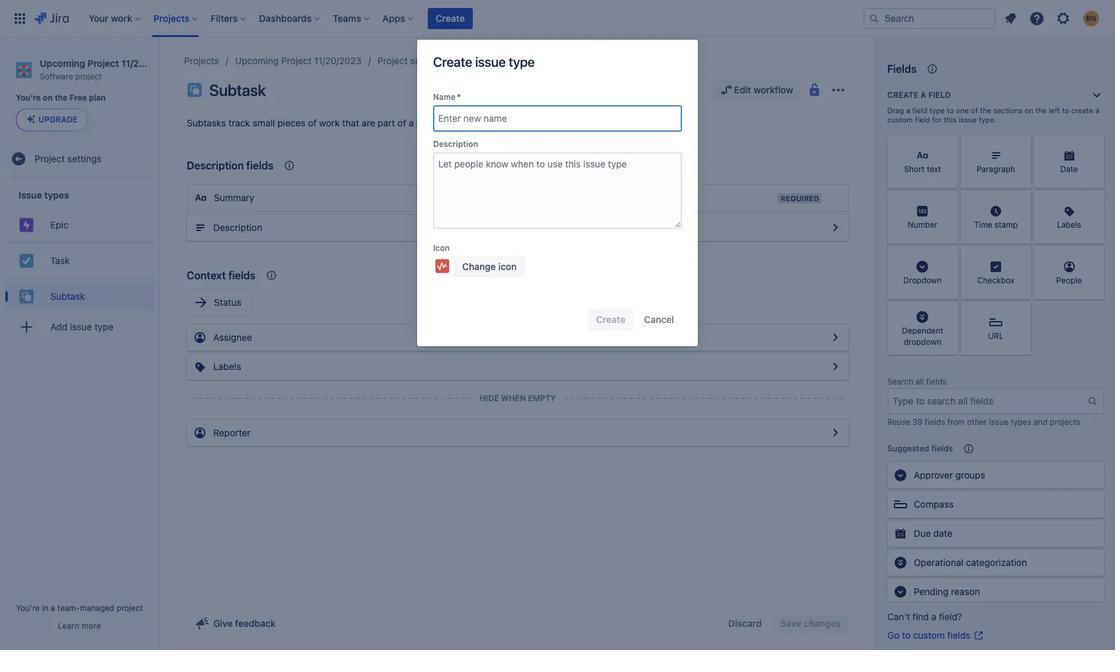 Task type: describe. For each thing, give the bounding box(es) containing it.
reuse
[[888, 417, 911, 427]]

context
[[187, 270, 226, 282]]

you're in a team-managed project
[[16, 604, 143, 614]]

dropdown
[[904, 276, 943, 286]]

a right drag
[[907, 106, 911, 115]]

of inside the drag a field type to one of the sections on the left to create a custom field for this issue type.
[[972, 106, 979, 115]]

approver groups button
[[888, 463, 1105, 489]]

field for drag
[[913, 106, 928, 115]]

change
[[463, 261, 496, 272]]

projects link
[[184, 53, 219, 69]]

create for create a field
[[888, 90, 919, 100]]

create a field
[[888, 90, 951, 100]]

more information about the context fields image for description fields
[[282, 158, 298, 174]]

more
[[82, 622, 101, 632]]

can't find a field?
[[888, 612, 963, 623]]

type inside the drag a field type to one of the sections on the left to create a custom field for this issue type.
[[930, 106, 946, 115]]

1 horizontal spatial of
[[398, 117, 406, 129]]

approver groups
[[914, 470, 986, 481]]

Enter new name field
[[435, 107, 681, 131]]

upcoming for upcoming project 11/20/2023
[[235, 55, 279, 66]]

group containing issue types
[[5, 178, 154, 349]]

type for create issue type
[[509, 54, 535, 70]]

project down primary element
[[378, 55, 408, 66]]

small
[[253, 117, 275, 129]]

go to custom fields link
[[888, 630, 984, 643]]

create issue type
[[433, 54, 535, 70]]

drag a field type to one of the sections on the left to create a custom field for this issue type.
[[888, 106, 1100, 124]]

0 horizontal spatial of
[[308, 117, 317, 129]]

assignee
[[213, 332, 252, 343]]

discard
[[729, 618, 762, 630]]

number
[[908, 220, 938, 230]]

types inside issue types link
[[486, 55, 509, 66]]

a left larger
[[409, 117, 414, 129]]

add issue type button
[[5, 314, 154, 341]]

change icon
[[463, 261, 517, 272]]

open field configuration image for assignee
[[828, 359, 844, 375]]

to inside go to custom fields link
[[903, 630, 911, 641]]

epic link
[[5, 212, 154, 239]]

upcoming for upcoming project 11/20/2023 software project
[[40, 58, 85, 69]]

operational
[[914, 557, 964, 569]]

you're for you're on the free plan
[[16, 93, 41, 103]]

fields up 'summary'
[[247, 160, 274, 172]]

that
[[342, 117, 359, 129]]

drag
[[888, 106, 905, 115]]

part
[[378, 117, 395, 129]]

11/20/2023 for upcoming project 11/20/2023
[[314, 55, 362, 66]]

0 vertical spatial project settings
[[378, 55, 445, 66]]

stamp
[[995, 220, 1019, 230]]

description inside create issue type dialog
[[433, 139, 478, 149]]

search image
[[869, 13, 880, 24]]

due date
[[914, 528, 953, 539]]

edit workflow
[[735, 84, 794, 95]]

issue inside dialog
[[476, 54, 506, 70]]

description fields
[[187, 160, 274, 172]]

create for create issue type
[[433, 54, 473, 70]]

1 horizontal spatial issue
[[461, 55, 483, 66]]

description button
[[187, 215, 850, 241]]

issue types for issue types link
[[461, 55, 509, 66]]

Type to search all fields text field
[[889, 390, 1088, 413]]

subtask link
[[5, 284, 154, 310]]

you're on the free plan
[[16, 93, 106, 103]]

pending
[[914, 586, 949, 598]]

sections
[[994, 106, 1023, 115]]

subtasks
[[187, 117, 226, 129]]

primary element
[[8, 0, 864, 37]]

one
[[957, 106, 970, 115]]

1 vertical spatial description
[[187, 160, 244, 172]]

feedback
[[235, 618, 276, 630]]

dropdown
[[904, 337, 942, 347]]

learn more
[[58, 622, 101, 632]]

project inside upcoming project 11/20/2023 software project
[[75, 71, 102, 81]]

operational categorization button
[[888, 550, 1105, 576]]

upcoming project 11/20/2023
[[235, 55, 362, 66]]

edit workflow button
[[713, 80, 802, 101]]

date
[[1061, 165, 1079, 175]]

groups
[[956, 470, 986, 481]]

date
[[934, 528, 953, 539]]

upcoming project 11/20/2023 link
[[235, 53, 362, 69]]

Search field
[[864, 8, 997, 29]]

pieces
[[278, 117, 306, 129]]

add issue type
[[50, 321, 114, 333]]

reason
[[952, 586, 981, 598]]

plan
[[89, 93, 106, 103]]

open field configuration image for summary
[[828, 220, 844, 236]]

icon
[[499, 261, 517, 272]]

create banner
[[0, 0, 1116, 37]]

projects
[[184, 55, 219, 66]]

reuse 39 fields from other issue types and projects
[[888, 417, 1081, 427]]

0 horizontal spatial the
[[55, 93, 68, 103]]

2 horizontal spatial the
[[1036, 106, 1047, 115]]

project up pieces
[[281, 55, 312, 66]]

projects
[[1051, 417, 1081, 427]]

subtasks track small pieces of work that are part of a larger task.
[[187, 117, 464, 129]]

1 horizontal spatial to
[[948, 106, 955, 115]]

0 vertical spatial project settings link
[[378, 53, 445, 69]]

are
[[362, 117, 375, 129]]

subtask inside subtask link
[[50, 291, 85, 302]]

due date button
[[888, 521, 1105, 547]]

workflow
[[754, 84, 794, 95]]

upcoming project 11/20/2023 software project
[[40, 58, 171, 81]]

project inside upcoming project 11/20/2023 software project
[[87, 58, 119, 69]]

all
[[916, 377, 925, 387]]

fields left more information about the suggested fields icon
[[932, 444, 954, 454]]

2 vertical spatial types
[[1011, 417, 1032, 427]]

create issue type dialog
[[417, 40, 698, 347]]

due
[[914, 528, 932, 539]]

search
[[888, 377, 914, 387]]

software
[[40, 71, 73, 81]]

a down the more information about the fields "image"
[[921, 90, 927, 100]]

description inside description button
[[213, 222, 262, 233]]

subtask group
[[5, 279, 154, 314]]

0 vertical spatial subtask
[[209, 81, 266, 99]]

suggested
[[888, 444, 930, 454]]

summary
[[214, 192, 255, 203]]

Description text field
[[433, 152, 683, 229]]

fields right "39"
[[925, 417, 946, 427]]

pending reason button
[[888, 579, 1105, 606]]

this
[[945, 115, 957, 124]]

on inside the drag a field type to one of the sections on the left to create a custom field for this issue type.
[[1025, 106, 1034, 115]]

icon
[[433, 243, 450, 253]]

you're for you're in a team-managed project
[[16, 604, 40, 614]]

epic
[[50, 219, 69, 231]]

create for create
[[436, 12, 465, 24]]

learn
[[58, 622, 79, 632]]



Task type: vqa. For each thing, say whether or not it's contained in the screenshot.


Task type: locate. For each thing, give the bounding box(es) containing it.
more information about the fields image
[[925, 61, 941, 77]]

issue inside the drag a field type to one of the sections on the left to create a custom field for this issue type.
[[959, 115, 977, 124]]

open field configuration image
[[828, 220, 844, 236], [828, 359, 844, 375], [828, 425, 844, 441]]

you're up upgrade 'button'
[[16, 93, 41, 103]]

2 horizontal spatial types
[[1011, 417, 1032, 427]]

1 horizontal spatial project
[[117, 604, 143, 614]]

go to custom fields
[[888, 630, 971, 641]]

0 horizontal spatial project settings
[[34, 153, 102, 164]]

more information about the context fields image right 'context fields'
[[264, 268, 280, 284]]

issue types inside "group"
[[19, 189, 69, 201]]

0 vertical spatial more information about the context fields image
[[282, 158, 298, 174]]

project settings link up name at top
[[378, 53, 445, 69]]

more information about the context fields image
[[282, 158, 298, 174], [264, 268, 280, 284]]

39
[[913, 417, 923, 427]]

give feedback button
[[187, 614, 284, 635]]

on up upgrade 'button'
[[43, 93, 53, 103]]

issue type icon image
[[187, 82, 203, 98], [435, 258, 451, 274]]

settings up name at top
[[411, 55, 445, 66]]

create inside create button
[[436, 12, 465, 24]]

to right go on the right bottom of the page
[[903, 630, 911, 641]]

assignee button
[[187, 325, 850, 351]]

create inside create issue type dialog
[[433, 54, 473, 70]]

the up type.
[[981, 106, 992, 115]]

url
[[989, 332, 1004, 342]]

track
[[229, 117, 250, 129]]

1 horizontal spatial subtask
[[209, 81, 266, 99]]

project settings
[[378, 55, 445, 66], [34, 153, 102, 164]]

type up for
[[930, 106, 946, 115]]

issue
[[461, 55, 483, 66], [19, 189, 42, 201]]

add
[[50, 321, 67, 333]]

create
[[436, 12, 465, 24], [433, 54, 473, 70], [888, 90, 919, 100]]

create
[[1072, 106, 1094, 115]]

0 horizontal spatial subtask
[[50, 291, 85, 302]]

0 horizontal spatial on
[[43, 93, 53, 103]]

of right part
[[398, 117, 406, 129]]

you're
[[16, 93, 41, 103], [16, 604, 40, 614]]

field?
[[940, 612, 963, 623]]

subtask
[[209, 81, 266, 99], [50, 291, 85, 302]]

1 vertical spatial field
[[913, 106, 928, 115]]

issue type icon image inside create issue type dialog
[[435, 258, 451, 274]]

labels up people at the right top of the page
[[1058, 220, 1082, 230]]

open field configuration image inside reporter button
[[828, 425, 844, 441]]

reporter
[[213, 427, 251, 439]]

description down 'summary'
[[213, 222, 262, 233]]

description up 'summary'
[[187, 160, 244, 172]]

0 vertical spatial you're
[[16, 93, 41, 103]]

1 vertical spatial issue
[[19, 189, 42, 201]]

task
[[50, 255, 70, 266]]

checkbox
[[978, 276, 1015, 286]]

11/20/2023 up the work
[[314, 55, 362, 66]]

create up name *
[[433, 54, 473, 70]]

upcoming right 'projects' on the left top of page
[[235, 55, 279, 66]]

type inside dialog
[[509, 54, 535, 70]]

time stamp
[[975, 220, 1019, 230]]

group
[[5, 178, 154, 349]]

1 vertical spatial custom
[[914, 630, 945, 641]]

0 vertical spatial type
[[509, 54, 535, 70]]

issue up epic link
[[19, 189, 42, 201]]

settings down upgrade
[[67, 153, 102, 164]]

11/20/2023 inside upcoming project 11/20/2023 software project
[[121, 58, 171, 69]]

for
[[933, 115, 943, 124]]

add issue type image
[[19, 320, 34, 336]]

name
[[433, 92, 456, 102]]

subtask up track
[[209, 81, 266, 99]]

0 vertical spatial on
[[43, 93, 53, 103]]

*
[[457, 92, 461, 102]]

required
[[781, 194, 820, 203]]

subtask up the add
[[50, 291, 85, 302]]

0 vertical spatial labels
[[1058, 220, 1082, 230]]

project down upgrade 'button'
[[34, 153, 65, 164]]

2 you're from the top
[[16, 604, 40, 614]]

labels down assignee
[[213, 361, 241, 372]]

1 horizontal spatial the
[[981, 106, 992, 115]]

1 vertical spatial subtask
[[50, 291, 85, 302]]

0 vertical spatial issue types
[[461, 55, 509, 66]]

1 vertical spatial labels
[[213, 361, 241, 372]]

2 open field configuration image from the top
[[828, 359, 844, 375]]

from
[[948, 417, 966, 427]]

0 horizontal spatial issue types
[[19, 189, 69, 201]]

managed
[[80, 604, 114, 614]]

1 horizontal spatial type
[[509, 54, 535, 70]]

type
[[509, 54, 535, 70], [930, 106, 946, 115], [95, 321, 114, 333]]

custom inside the drag a field type to one of the sections on the left to create a custom field for this issue type.
[[888, 115, 914, 124]]

1 horizontal spatial labels
[[1058, 220, 1082, 230]]

learn more button
[[58, 622, 101, 632]]

0 vertical spatial project
[[75, 71, 102, 81]]

create button
[[428, 8, 473, 29]]

open field configuration image inside labels button
[[828, 359, 844, 375]]

a right in
[[51, 604, 55, 614]]

the left the 'left'
[[1036, 106, 1047, 115]]

2 vertical spatial open field configuration image
[[828, 425, 844, 441]]

0 horizontal spatial issue
[[19, 189, 42, 201]]

project settings down primary element
[[378, 55, 445, 66]]

labels inside button
[[213, 361, 241, 372]]

1 vertical spatial types
[[44, 189, 69, 201]]

field left for
[[916, 115, 931, 124]]

fields
[[888, 63, 917, 75]]

3 open field configuration image from the top
[[828, 425, 844, 441]]

to
[[948, 106, 955, 115], [1063, 106, 1070, 115], [903, 630, 911, 641]]

0 vertical spatial custom
[[888, 115, 914, 124]]

1 horizontal spatial issue types
[[461, 55, 509, 66]]

description down task.
[[433, 139, 478, 149]]

issue inside button
[[70, 321, 92, 333]]

2 vertical spatial field
[[916, 115, 931, 124]]

1 horizontal spatial on
[[1025, 106, 1034, 115]]

upcoming inside upcoming project 11/20/2023 software project
[[40, 58, 85, 69]]

context fields
[[187, 270, 256, 282]]

approver
[[914, 470, 954, 481]]

1 vertical spatial on
[[1025, 106, 1034, 115]]

custom down can't find a field?
[[914, 630, 945, 641]]

dependent
[[903, 326, 944, 336]]

0 vertical spatial types
[[486, 55, 509, 66]]

the left free
[[55, 93, 68, 103]]

discard button
[[721, 614, 770, 635]]

go
[[888, 630, 900, 641]]

operational categorization
[[914, 557, 1028, 569]]

0 horizontal spatial labels
[[213, 361, 241, 372]]

create up drag
[[888, 90, 919, 100]]

fields right all
[[927, 377, 947, 387]]

can't
[[888, 612, 911, 623]]

0 horizontal spatial to
[[903, 630, 911, 641]]

task.
[[444, 117, 464, 129]]

1 vertical spatial project settings link
[[5, 146, 154, 173]]

compass
[[914, 499, 954, 510]]

pending reason
[[914, 586, 981, 598]]

issue up *
[[461, 55, 483, 66]]

1 you're from the top
[[16, 93, 41, 103]]

labels button
[[187, 354, 850, 380]]

compass button
[[888, 492, 1105, 518]]

2 horizontal spatial to
[[1063, 106, 1070, 115]]

1 horizontal spatial issue type icon image
[[435, 258, 451, 274]]

reporter button
[[187, 420, 850, 447]]

upcoming
[[235, 55, 279, 66], [40, 58, 85, 69]]

1 vertical spatial open field configuration image
[[828, 359, 844, 375]]

1 horizontal spatial types
[[486, 55, 509, 66]]

custom down drag
[[888, 115, 914, 124]]

0 horizontal spatial types
[[44, 189, 69, 201]]

jira image
[[34, 10, 69, 26], [34, 10, 69, 26]]

2 horizontal spatial type
[[930, 106, 946, 115]]

a right "create"
[[1096, 106, 1100, 115]]

issue types for "group" containing issue types
[[19, 189, 69, 201]]

1 vertical spatial type
[[930, 106, 946, 115]]

upcoming up software
[[40, 58, 85, 69]]

1 vertical spatial project
[[117, 604, 143, 614]]

a right find
[[932, 612, 937, 623]]

the
[[55, 93, 68, 103], [981, 106, 992, 115], [1036, 106, 1047, 115]]

people
[[1057, 276, 1083, 286]]

1 vertical spatial more information about the context fields image
[[264, 268, 280, 284]]

to right the 'left'
[[1063, 106, 1070, 115]]

issue type icon image down "icon"
[[435, 258, 451, 274]]

0 horizontal spatial upcoming
[[40, 58, 85, 69]]

suggested fields
[[888, 444, 954, 454]]

give feedback
[[213, 618, 276, 630]]

of right one
[[972, 106, 979, 115]]

2 vertical spatial type
[[95, 321, 114, 333]]

project up the plan
[[87, 58, 119, 69]]

1 horizontal spatial upcoming
[[235, 55, 279, 66]]

type down create banner
[[509, 54, 535, 70]]

change icon button
[[455, 257, 525, 278]]

0 horizontal spatial project settings link
[[5, 146, 154, 173]]

1 vertical spatial issue type icon image
[[435, 258, 451, 274]]

text
[[927, 165, 942, 175]]

open field configuration image inside description button
[[828, 220, 844, 236]]

type down subtask link
[[95, 321, 114, 333]]

project
[[281, 55, 312, 66], [378, 55, 408, 66], [87, 58, 119, 69], [34, 153, 65, 164]]

create up issue types link
[[436, 12, 465, 24]]

to up this
[[948, 106, 955, 115]]

project settings link down upgrade
[[5, 146, 154, 173]]

project settings link
[[378, 53, 445, 69], [5, 146, 154, 173]]

issue types up the epic
[[19, 189, 69, 201]]

short text
[[905, 165, 942, 175]]

field for create
[[929, 90, 951, 100]]

of
[[972, 106, 979, 115], [308, 117, 317, 129], [398, 117, 406, 129]]

1 horizontal spatial 11/20/2023
[[314, 55, 362, 66]]

field down create a field
[[913, 106, 928, 115]]

name *
[[433, 92, 461, 102]]

paragraph
[[977, 165, 1016, 175]]

0 horizontal spatial type
[[95, 321, 114, 333]]

status
[[214, 297, 241, 308]]

0 vertical spatial field
[[929, 90, 951, 100]]

cancel
[[644, 314, 675, 325]]

project settings down upgrade
[[34, 153, 102, 164]]

1 vertical spatial you're
[[16, 604, 40, 614]]

1 vertical spatial settings
[[67, 153, 102, 164]]

more information about the context fields image down pieces
[[282, 158, 298, 174]]

more information about the context fields image for context fields
[[264, 268, 280, 284]]

0 horizontal spatial more information about the context fields image
[[264, 268, 280, 284]]

a
[[921, 90, 927, 100], [907, 106, 911, 115], [1096, 106, 1100, 115], [409, 117, 414, 129], [51, 604, 55, 614], [932, 612, 937, 623]]

categorization
[[967, 557, 1028, 569]]

time
[[975, 220, 993, 230]]

project right "managed"
[[117, 604, 143, 614]]

search all fields
[[888, 377, 947, 387]]

fields up status
[[228, 270, 256, 282]]

0 vertical spatial create
[[436, 12, 465, 24]]

0 vertical spatial open field configuration image
[[828, 220, 844, 236]]

1 vertical spatial project settings
[[34, 153, 102, 164]]

0 horizontal spatial settings
[[67, 153, 102, 164]]

2 vertical spatial create
[[888, 90, 919, 100]]

on right sections
[[1025, 106, 1034, 115]]

cancel button
[[637, 310, 683, 331]]

description
[[433, 139, 478, 149], [187, 160, 244, 172], [213, 222, 262, 233]]

11/20/2023 for upcoming project 11/20/2023 software project
[[121, 58, 171, 69]]

type for add issue type
[[95, 321, 114, 333]]

of left the work
[[308, 117, 317, 129]]

other
[[968, 417, 988, 427]]

1 horizontal spatial settings
[[411, 55, 445, 66]]

edit
[[735, 84, 752, 95]]

1 horizontal spatial project settings
[[378, 55, 445, 66]]

open field configuration image
[[828, 330, 844, 346]]

fields left the this link will be opened in a new tab icon
[[948, 630, 971, 641]]

free
[[70, 93, 87, 103]]

1 open field configuration image from the top
[[828, 220, 844, 236]]

issue types up *
[[461, 55, 509, 66]]

this link will be opened in a new tab image
[[974, 631, 984, 641]]

issue
[[476, 54, 506, 70], [959, 115, 977, 124], [70, 321, 92, 333], [990, 417, 1009, 427]]

0 horizontal spatial project
[[75, 71, 102, 81]]

more information about the suggested fields image
[[962, 441, 978, 457]]

1 vertical spatial create
[[433, 54, 473, 70]]

2 horizontal spatial of
[[972, 106, 979, 115]]

0 horizontal spatial issue type icon image
[[187, 82, 203, 98]]

project up the plan
[[75, 71, 102, 81]]

11/20/2023 left projects link
[[121, 58, 171, 69]]

issue type icon image down projects link
[[187, 82, 203, 98]]

you're left in
[[16, 604, 40, 614]]

0 vertical spatial issue type icon image
[[187, 82, 203, 98]]

0 vertical spatial issue
[[461, 55, 483, 66]]

1 vertical spatial issue types
[[19, 189, 69, 201]]

type inside button
[[95, 321, 114, 333]]

type.
[[980, 115, 997, 124]]

0 vertical spatial description
[[433, 139, 478, 149]]

2 vertical spatial description
[[213, 222, 262, 233]]

upgrade
[[38, 115, 77, 125]]

1 horizontal spatial more information about the context fields image
[[282, 158, 298, 174]]

0 vertical spatial settings
[[411, 55, 445, 66]]

larger
[[417, 117, 441, 129]]

field up for
[[929, 90, 951, 100]]

1 horizontal spatial project settings link
[[378, 53, 445, 69]]

0 horizontal spatial 11/20/2023
[[121, 58, 171, 69]]



